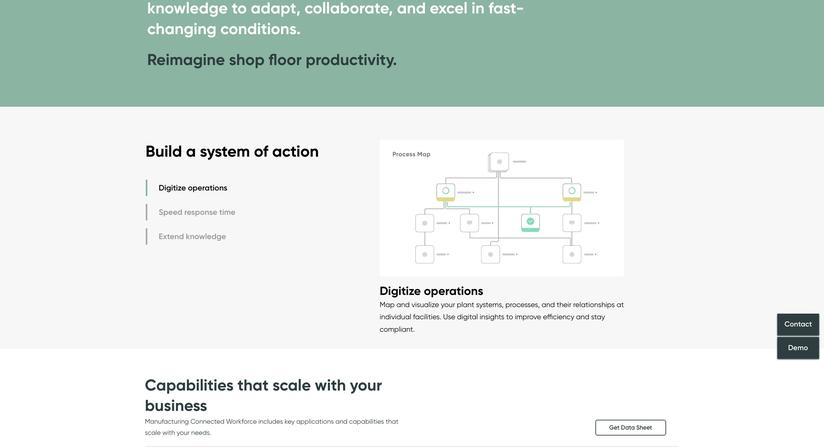 Task type: locate. For each thing, give the bounding box(es) containing it.
operations inside digitize operations map and visualize your plant systems, processes, and their relationships at individual facilities. use digital insights to improve efficiency and stay compliant.
[[424, 284, 484, 298]]

1 horizontal spatial your
[[350, 376, 382, 396]]

action
[[272, 141, 319, 161]]

1 vertical spatial scale
[[145, 429, 161, 437]]

productivity.
[[306, 50, 397, 70]]

individual
[[380, 313, 411, 322]]

1 vertical spatial operations
[[424, 284, 484, 298]]

and inside capabilities that scale with your business manufacturing connected workforce includes key applications and capabilities that scale with your needs.
[[336, 418, 348, 426]]

digitize inside "link"
[[159, 183, 186, 193]]

digitize up speed
[[159, 183, 186, 193]]

time
[[219, 208, 236, 217]]

response
[[184, 208, 217, 217]]

2 horizontal spatial your
[[441, 301, 455, 309]]

contact link
[[778, 314, 819, 336]]

reimagine
[[147, 50, 225, 70]]

systems,
[[476, 301, 504, 309]]

insights
[[480, 313, 505, 322]]

and left capabilities
[[336, 418, 348, 426]]

digitize for digitize operations map and visualize your plant systems, processes, and their relationships at individual facilities. use digital insights to improve efficiency and stay compliant.
[[380, 284, 421, 298]]

1 horizontal spatial that
[[386, 418, 399, 426]]

key
[[285, 418, 295, 426]]

digitize operations
[[159, 183, 227, 193]]

operations inside "link"
[[188, 183, 227, 193]]

digitize inside digitize operations map and visualize your plant systems, processes, and their relationships at individual facilities. use digital insights to improve efficiency and stay compliant.
[[380, 284, 421, 298]]

build a digital map of your manufacturing operations image
[[380, 133, 624, 284]]

0 horizontal spatial your
[[177, 429, 190, 437]]

1 horizontal spatial operations
[[424, 284, 484, 298]]

floor
[[269, 50, 302, 70]]

your inside digitize operations map and visualize your plant systems, processes, and their relationships at individual facilities. use digital insights to improve efficiency and stay compliant.
[[441, 301, 455, 309]]

speed response time link
[[146, 204, 237, 221]]

scale
[[273, 376, 311, 396], [145, 429, 161, 437]]

stay
[[591, 313, 605, 322]]

1 horizontal spatial digitize
[[380, 284, 421, 298]]

efficiency
[[543, 313, 575, 322]]

0 horizontal spatial digitize
[[159, 183, 186, 193]]

digitize up map
[[380, 284, 421, 298]]

1 vertical spatial digitize
[[380, 284, 421, 298]]

1 horizontal spatial scale
[[273, 376, 311, 396]]

1 vertical spatial with
[[162, 429, 175, 437]]

0 vertical spatial with
[[315, 376, 346, 396]]

0 vertical spatial your
[[441, 301, 455, 309]]

operations up plant
[[424, 284, 484, 298]]

0 vertical spatial digitize
[[159, 183, 186, 193]]

digitize operations map and visualize your plant systems, processes, and their relationships at individual facilities. use digital insights to improve efficiency and stay compliant.
[[380, 284, 624, 334]]

that
[[238, 376, 269, 396], [386, 418, 399, 426]]

workforce
[[226, 418, 257, 426]]

capabilities
[[145, 376, 234, 396]]

operations up response
[[188, 183, 227, 193]]

and left their
[[542, 301, 555, 309]]

0 horizontal spatial that
[[238, 376, 269, 396]]

get
[[610, 425, 620, 432]]

demo link
[[778, 338, 819, 359]]

your
[[441, 301, 455, 309], [350, 376, 382, 396], [177, 429, 190, 437]]

0 horizontal spatial scale
[[145, 429, 161, 437]]

digitize
[[159, 183, 186, 193], [380, 284, 421, 298]]

of
[[254, 141, 268, 161]]

with
[[315, 376, 346, 396], [162, 429, 175, 437]]

0 vertical spatial operations
[[188, 183, 227, 193]]

connected
[[191, 418, 225, 426]]

extend
[[159, 232, 184, 242]]

2 vertical spatial your
[[177, 429, 190, 437]]

1 vertical spatial your
[[350, 376, 382, 396]]

operations for digitize operations
[[188, 183, 227, 193]]

0 horizontal spatial operations
[[188, 183, 227, 193]]

improve
[[515, 313, 541, 322]]

business
[[145, 396, 207, 416]]

operations
[[188, 183, 227, 193], [424, 284, 484, 298]]

and
[[397, 301, 410, 309], [542, 301, 555, 309], [576, 313, 590, 322], [336, 418, 348, 426]]



Task type: describe. For each thing, give the bounding box(es) containing it.
visualize
[[412, 301, 439, 309]]

operations for digitize operations map and visualize your plant systems, processes, and their relationships at individual facilities. use digital insights to improve efficiency and stay compliant.
[[424, 284, 484, 298]]

use
[[443, 313, 456, 322]]

shop
[[229, 50, 265, 70]]

contact
[[785, 320, 812, 329]]

their
[[557, 301, 572, 309]]

to
[[506, 313, 513, 322]]

manufacturing
[[145, 418, 189, 426]]

1 vertical spatial that
[[386, 418, 399, 426]]

capabilities
[[349, 418, 384, 426]]

and up individual
[[397, 301, 410, 309]]

demo
[[789, 344, 809, 353]]

get data sheet
[[610, 425, 652, 432]]

map
[[380, 301, 395, 309]]

0 vertical spatial scale
[[273, 376, 311, 396]]

capabilities that scale with your business manufacturing connected workforce includes key applications and capabilities that scale with your needs.
[[145, 376, 399, 437]]

get data sheet link
[[596, 421, 666, 436]]

data
[[621, 425, 635, 432]]

reimagine shop floor productivity.
[[147, 50, 397, 70]]

includes
[[259, 418, 283, 426]]

compliant.
[[380, 325, 415, 334]]

build
[[146, 141, 182, 161]]

extend knowledge
[[159, 232, 226, 242]]

at
[[617, 301, 624, 309]]

sheet
[[637, 425, 652, 432]]

0 vertical spatial that
[[238, 376, 269, 396]]

applications
[[296, 418, 334, 426]]

and left stay
[[576, 313, 590, 322]]

speed
[[159, 208, 182, 217]]

knowledge
[[186, 232, 226, 242]]

digital
[[457, 313, 478, 322]]

digitize operations link
[[146, 180, 237, 196]]

1 horizontal spatial with
[[315, 376, 346, 396]]

digitize for digitize operations
[[159, 183, 186, 193]]

build a system of action
[[146, 141, 319, 161]]

processes,
[[506, 301, 540, 309]]

a
[[186, 141, 196, 161]]

0 horizontal spatial with
[[162, 429, 175, 437]]

needs.
[[191, 429, 211, 437]]

facilities.
[[413, 313, 442, 322]]

relationships
[[573, 301, 615, 309]]

system
[[200, 141, 250, 161]]

speed response time
[[159, 208, 236, 217]]

extend knowledge link
[[146, 229, 237, 245]]

plant
[[457, 301, 475, 309]]



Task type: vqa. For each thing, say whether or not it's contained in the screenshot.
DIGITIZE
yes



